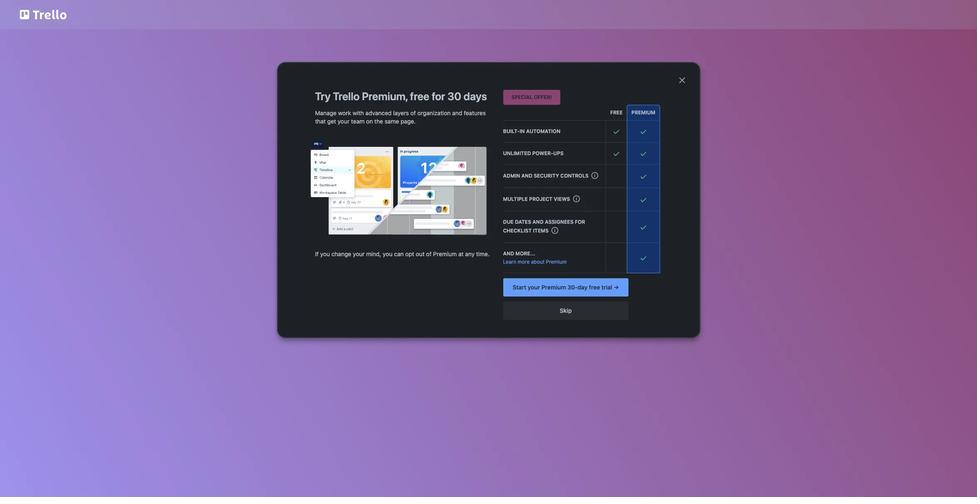 Task type: vqa. For each thing, say whether or not it's contained in the screenshot.
Automation button
no



Task type: describe. For each thing, give the bounding box(es) containing it.
1 vertical spatial and
[[522, 173, 533, 179]]

any
[[465, 251, 475, 258]]

1 you from the left
[[320, 251, 330, 258]]

start
[[513, 284, 526, 291]]

that
[[315, 118, 326, 125]]

ups
[[553, 150, 564, 156]]

built-
[[503, 128, 520, 134]]

premium right free
[[632, 109, 656, 116]]

premium,
[[362, 90, 408, 102]]

assignees
[[545, 219, 574, 225]]

1 horizontal spatial free
[[589, 284, 600, 291]]

skip
[[560, 307, 572, 314]]

in
[[520, 128, 525, 134]]

mind,
[[366, 251, 381, 258]]

multiple
[[503, 196, 528, 202]]

close image
[[677, 75, 687, 85]]

admin
[[503, 173, 520, 179]]

layers
[[393, 109, 409, 116]]

checklist
[[503, 227, 532, 234]]

due
[[503, 219, 514, 225]]

→
[[614, 284, 619, 291]]

time.
[[476, 251, 490, 258]]

premium left 30-
[[542, 284, 566, 291]]

power-
[[532, 150, 553, 156]]

automation
[[526, 128, 561, 134]]

project
[[529, 196, 553, 202]]

1 vertical spatial your
[[353, 251, 365, 258]]

1 vertical spatial of
[[426, 251, 432, 258]]

trello
[[333, 90, 360, 102]]

features
[[464, 109, 486, 116]]

manage
[[315, 109, 337, 116]]

and inside due dates and assignees for checklist items
[[533, 219, 544, 225]]

special
[[512, 94, 533, 100]]

work
[[338, 109, 351, 116]]

out
[[416, 251, 425, 258]]

special offer!
[[512, 94, 552, 100]]

if
[[315, 251, 319, 258]]

of inside manage work with advanced layers of organization and features that get your team on the same page.
[[411, 109, 416, 116]]

2 vertical spatial your
[[528, 284, 540, 291]]

controls
[[561, 173, 589, 179]]

and more... learn more about premium
[[503, 250, 567, 265]]

for for assignees
[[575, 219, 585, 225]]

trello image
[[18, 5, 68, 24]]

on
[[366, 118, 373, 125]]

premium left at
[[433, 251, 457, 258]]

learn more about premium link
[[503, 258, 604, 266]]

team
[[351, 118, 365, 125]]



Task type: locate. For each thing, give the bounding box(es) containing it.
learn
[[503, 259, 516, 265]]

free
[[610, 109, 623, 116]]

organization
[[418, 109, 451, 116]]

and
[[452, 109, 462, 116], [522, 173, 533, 179], [533, 219, 544, 225]]

opt
[[405, 251, 414, 258]]

free
[[410, 90, 430, 102], [589, 284, 600, 291]]

about
[[531, 259, 545, 265]]

0 horizontal spatial free
[[410, 90, 430, 102]]

for for free
[[432, 90, 445, 102]]

0 horizontal spatial for
[[432, 90, 445, 102]]

can
[[394, 251, 404, 258]]

due dates and assignees for checklist items
[[503, 219, 585, 234]]

0 horizontal spatial your
[[338, 118, 350, 125]]

0 vertical spatial and
[[452, 109, 462, 116]]

for
[[432, 90, 445, 102], [575, 219, 585, 225]]

you
[[320, 251, 330, 258], [383, 251, 393, 258]]

built-in automation
[[503, 128, 561, 134]]

security
[[534, 173, 559, 179]]

1 horizontal spatial your
[[353, 251, 365, 258]]

and right admin at right
[[522, 173, 533, 179]]

dates
[[515, 219, 531, 225]]

for left the 30
[[432, 90, 445, 102]]

the
[[374, 118, 383, 125]]

0 vertical spatial for
[[432, 90, 445, 102]]

your
[[338, 118, 350, 125], [353, 251, 365, 258], [528, 284, 540, 291]]

for inside due dates and assignees for checklist items
[[575, 219, 585, 225]]

1 horizontal spatial you
[[383, 251, 393, 258]]

and inside manage work with advanced layers of organization and features that get your team on the same page.
[[452, 109, 462, 116]]

premium right about
[[546, 259, 567, 265]]

manage work with advanced layers of organization and features that get your team on the same page.
[[315, 109, 486, 125]]

your right start on the right of page
[[528, 284, 540, 291]]

views
[[554, 196, 570, 202]]

your left mind,
[[353, 251, 365, 258]]

offer!
[[534, 94, 552, 100]]

30
[[448, 90, 461, 102]]

and
[[503, 250, 514, 257]]

premium inside and more... learn more about premium
[[546, 259, 567, 265]]

premium
[[632, 109, 656, 116], [433, 251, 457, 258], [546, 259, 567, 265], [542, 284, 566, 291]]

you left can
[[383, 251, 393, 258]]

with
[[353, 109, 364, 116]]

at
[[459, 251, 464, 258]]

same
[[385, 118, 399, 125]]

1 vertical spatial free
[[589, 284, 600, 291]]

free right day
[[589, 284, 600, 291]]

and down the 30
[[452, 109, 462, 116]]

multiple project views
[[503, 196, 570, 202]]

0 vertical spatial free
[[410, 90, 430, 102]]

30-
[[568, 284, 578, 291]]

2 you from the left
[[383, 251, 393, 258]]

advanced
[[366, 109, 392, 116]]

days
[[464, 90, 487, 102]]

admin and security controls
[[503, 173, 589, 179]]

try
[[315, 90, 331, 102]]

of
[[411, 109, 416, 116], [426, 251, 432, 258]]

page.
[[401, 118, 416, 125]]

0 vertical spatial your
[[338, 118, 350, 125]]

0 horizontal spatial you
[[320, 251, 330, 258]]

more...
[[516, 250, 535, 257]]

items
[[533, 227, 549, 234]]

change
[[332, 251, 351, 258]]

unlimited power-ups
[[503, 150, 564, 156]]

1 horizontal spatial of
[[426, 251, 432, 258]]

if you change your mind, you can opt out of premium at any time.
[[315, 251, 490, 258]]

1 horizontal spatial for
[[575, 219, 585, 225]]

free up organization
[[410, 90, 430, 102]]

try trello premium, free for 30 days
[[315, 90, 487, 102]]

0 vertical spatial of
[[411, 109, 416, 116]]

you right if
[[320, 251, 330, 258]]

start your premium 30-day free trial →
[[513, 284, 619, 291]]

0 horizontal spatial of
[[411, 109, 416, 116]]

your inside manage work with advanced layers of organization and features that get your team on the same page.
[[338, 118, 350, 125]]

2 vertical spatial and
[[533, 219, 544, 225]]

2 horizontal spatial your
[[528, 284, 540, 291]]

your down work at the top left of page
[[338, 118, 350, 125]]

of up page. at the top of page
[[411, 109, 416, 116]]

of right out
[[426, 251, 432, 258]]

trial
[[602, 284, 612, 291]]

for right assignees
[[575, 219, 585, 225]]

get
[[327, 118, 336, 125]]

day
[[578, 284, 588, 291]]

and up items
[[533, 219, 544, 225]]

1 vertical spatial for
[[575, 219, 585, 225]]

more
[[518, 259, 530, 265]]

unlimited
[[503, 150, 531, 156]]

skip button
[[503, 302, 629, 320]]



